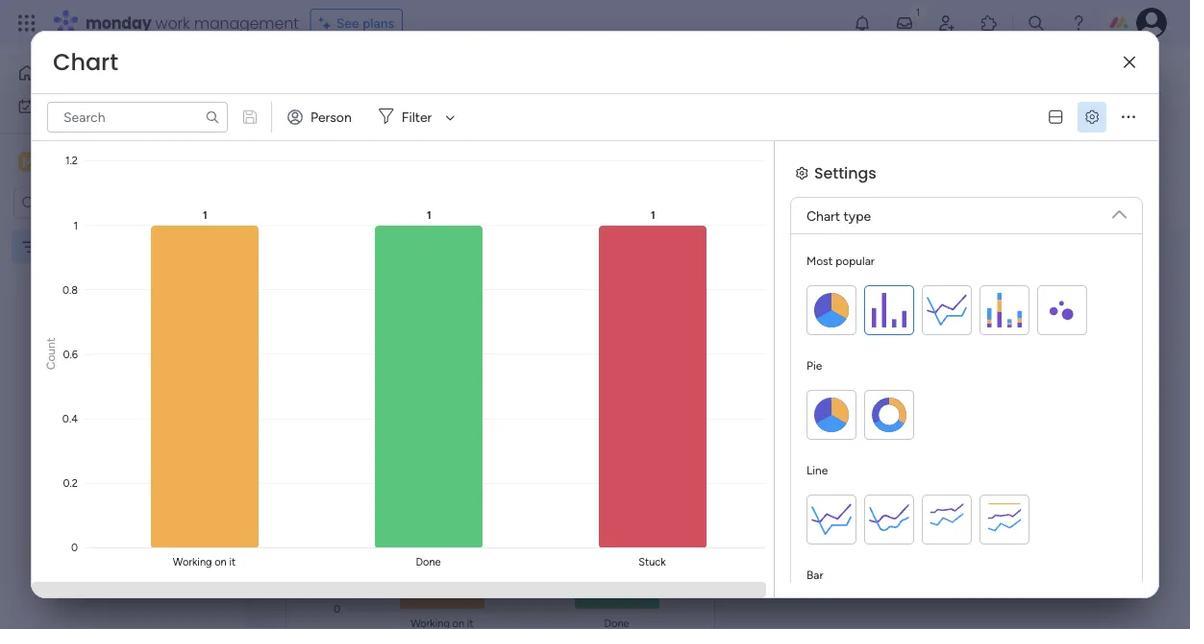 Task type: vqa. For each thing, say whether or not it's contained in the screenshot.
Enable inside the button
no



Task type: describe. For each thing, give the bounding box(es) containing it.
see plans button
[[310, 9, 403, 37]]

new project button
[[291, 109, 382, 140]]

work for monday
[[155, 12, 190, 34]]

new project
[[299, 116, 374, 132]]

1 image
[[910, 1, 927, 23]]

arrow down image
[[439, 106, 462, 129]]

see plans
[[336, 15, 394, 31]]

plans
[[363, 15, 394, 31]]

m
[[22, 154, 34, 170]]

search everything image
[[1027, 13, 1046, 33]]

filter button
[[371, 102, 462, 133]]

Filter dashboard by text search field
[[47, 102, 228, 133]]

dapulse x slim image
[[1124, 56, 1136, 69]]

monday
[[86, 12, 152, 34]]

v2 split view image
[[1049, 110, 1063, 124]]

apps image
[[980, 13, 999, 33]]

home button
[[12, 58, 207, 88]]

monday work management
[[86, 12, 299, 34]]

help image
[[1069, 13, 1088, 33]]

search image
[[205, 110, 220, 125]]

add
[[458, 116, 482, 132]]

workspace image
[[18, 151, 37, 173]]

my
[[42, 98, 61, 114]]

type
[[844, 208, 871, 224]]

workspace selection element
[[18, 150, 161, 175]]

filter
[[402, 109, 432, 125]]

pie
[[807, 359, 822, 373]]

main
[[44, 153, 78, 171]]

john smith image
[[1137, 8, 1167, 38]]



Task type: locate. For each thing, give the bounding box(es) containing it.
my work button
[[12, 91, 207, 122]]

v2 settings line image
[[1086, 110, 1099, 124]]

chart type
[[807, 208, 871, 224]]

my first board click to edit element
[[291, 58, 461, 92]]

project
[[330, 116, 374, 132]]

chart up my work
[[53, 46, 118, 78]]

main content
[[255, 229, 1190, 630]]

popular
[[836, 254, 875, 268]]

work right monday
[[155, 12, 190, 34]]

chart
[[53, 46, 118, 78], [807, 208, 840, 224]]

see
[[336, 15, 359, 31]]

None search field
[[47, 102, 228, 133]]

more dots image
[[1122, 110, 1136, 124]]

workspace
[[82, 153, 158, 171]]

chart left type at the top right
[[807, 208, 840, 224]]

select product image
[[17, 13, 37, 33]]

0 vertical spatial work
[[155, 12, 190, 34]]

work
[[155, 12, 190, 34], [64, 98, 93, 114]]

notifications image
[[853, 13, 872, 33]]

1 horizontal spatial chart
[[807, 208, 840, 224]]

1 vertical spatial work
[[64, 98, 93, 114]]

inbox image
[[895, 13, 914, 33]]

person button
[[280, 102, 363, 133]]

most
[[807, 254, 833, 268]]

settings
[[814, 162, 877, 184]]

add widget
[[458, 116, 528, 132]]

line
[[807, 463, 828, 477]]

main workspace
[[44, 153, 158, 171]]

widget
[[486, 116, 528, 132]]

bar
[[807, 568, 824, 582]]

0 horizontal spatial work
[[64, 98, 93, 114]]

management
[[194, 12, 299, 34]]

Chart field
[[48, 46, 123, 78]]

chart for chart type
[[807, 208, 840, 224]]

home
[[44, 65, 81, 81]]

new
[[299, 116, 327, 132]]

1 vertical spatial chart
[[807, 208, 840, 224]]

1 horizontal spatial work
[[155, 12, 190, 34]]

person
[[311, 109, 352, 125]]

list box
[[0, 227, 245, 523]]

chart for chart
[[53, 46, 118, 78]]

work right the "my" at the left
[[64, 98, 93, 114]]

0 horizontal spatial chart
[[53, 46, 118, 78]]

add widget button
[[422, 109, 536, 139]]

my work
[[42, 98, 93, 114]]

v2 funnel image
[[384, 262, 397, 276]]

most popular
[[807, 254, 875, 268]]

work inside button
[[64, 98, 93, 114]]

work for my
[[64, 98, 93, 114]]

0 vertical spatial chart
[[53, 46, 118, 78]]

option
[[0, 230, 245, 234]]

dapulse dropdown down arrow image
[[1112, 200, 1127, 222]]

invite members image
[[937, 13, 957, 33]]



